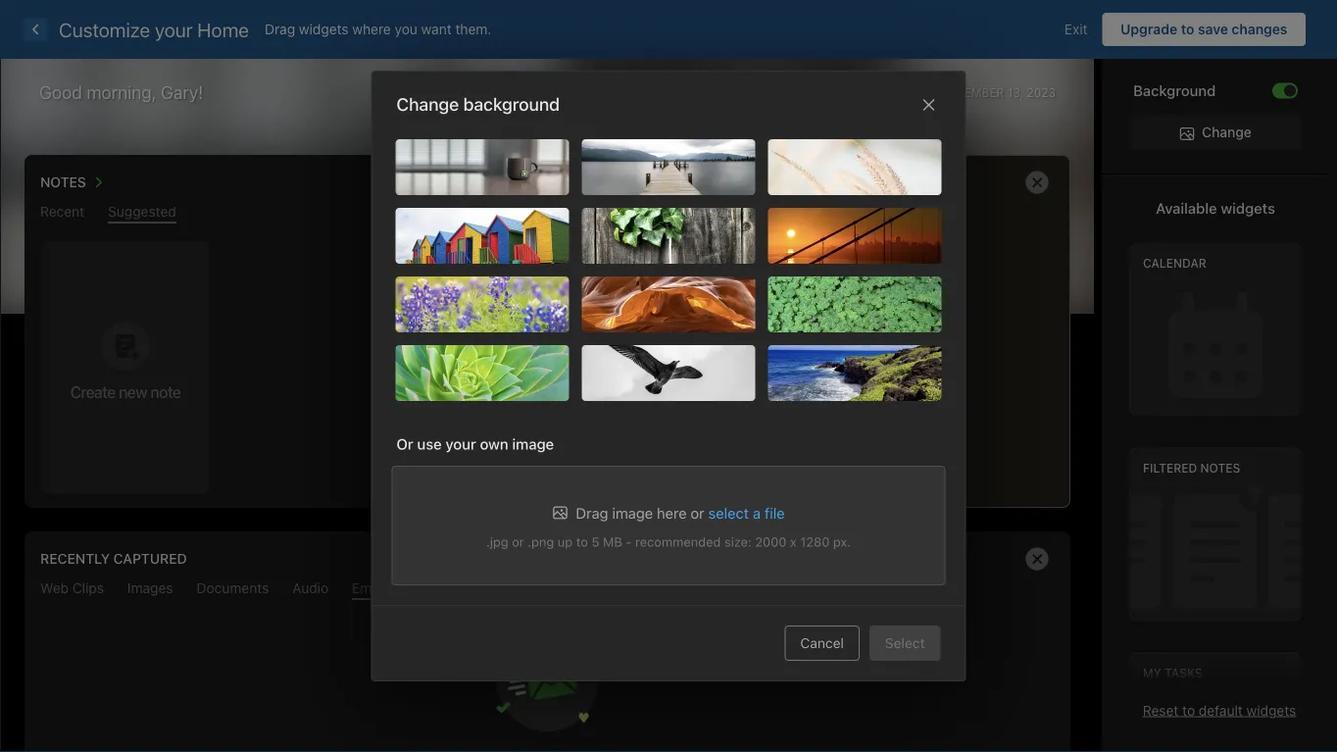 Task type: describe. For each thing, give the bounding box(es) containing it.
to for reset
[[1183, 702, 1195, 718]]

0 horizontal spatial or
[[512, 534, 524, 549]]

here
[[657, 504, 687, 521]]

1 horizontal spatial image
[[612, 504, 653, 521]]

2 vertical spatial widgets
[[1247, 702, 1296, 718]]

drag image here or select a file
[[576, 504, 785, 521]]

mb
[[603, 534, 622, 549]]

remove image
[[661, 163, 700, 202]]

scratch pad
[[754, 175, 850, 191]]

widgets for available
[[1221, 199, 1276, 216]]

background
[[463, 94, 560, 115]]

my tasks
[[1143, 666, 1203, 680]]

upgrade to save changes button
[[1103, 13, 1306, 46]]

change for change
[[1202, 124, 1252, 140]]

upgrade
[[1121, 21, 1178, 37]]

pad
[[822, 175, 850, 191]]

exit button
[[1050, 13, 1103, 46]]

november
[[939, 86, 1004, 100]]

gary!
[[161, 82, 203, 103]]

drag for drag widgets where you want them.
[[265, 21, 295, 37]]

close image
[[917, 93, 941, 116]]

.png
[[528, 534, 554, 549]]

x
[[790, 534, 797, 549]]

filtered notes
[[1143, 461, 1241, 475]]

morning,
[[87, 82, 156, 103]]

where
[[352, 21, 391, 37]]

monday,
[[883, 86, 936, 100]]

a
[[753, 504, 761, 521]]

them.
[[455, 21, 492, 37]]

good morning, gary!
[[39, 82, 203, 103]]

monday, november 13, 2023
[[883, 86, 1056, 100]]

scratch pad button
[[754, 170, 850, 195]]

recommended
[[635, 534, 721, 549]]

own
[[480, 435, 508, 452]]

up
[[558, 534, 573, 549]]

0 vertical spatial image
[[512, 435, 554, 452]]

1 vertical spatial to
[[576, 534, 588, 549]]

2 remove image from the top
[[1018, 539, 1057, 578]]

select
[[885, 635, 925, 651]]

1280
[[800, 534, 830, 549]]

notes
[[1201, 461, 1241, 475]]

cancel button
[[785, 626, 860, 661]]

changes
[[1232, 21, 1288, 37]]

select button
[[870, 626, 941, 661]]

select
[[709, 504, 749, 521]]

change background
[[397, 94, 560, 115]]

-
[[626, 534, 632, 549]]

select a file button
[[709, 504, 785, 521]]

change for change background
[[397, 94, 459, 115]]

size:
[[725, 534, 752, 549]]



Task type: vqa. For each thing, say whether or not it's contained in the screenshot.
the bottom Change
yes



Task type: locate. For each thing, give the bounding box(es) containing it.
reset
[[1143, 702, 1179, 718]]

cancel
[[801, 635, 844, 651]]

to left 5
[[576, 534, 588, 549]]

0 horizontal spatial change
[[397, 94, 459, 115]]

drag
[[265, 21, 295, 37], [576, 504, 608, 521]]

reset to default widgets button
[[1143, 702, 1296, 718]]

available widgets
[[1156, 199, 1276, 216]]

1 remove image from the top
[[1018, 163, 1057, 202]]

drag right home
[[265, 21, 295, 37]]

drag up 5
[[576, 504, 608, 521]]

to left save
[[1181, 21, 1195, 37]]

calendar
[[1143, 256, 1207, 270]]

upgrade to save changes
[[1121, 21, 1288, 37]]

0 vertical spatial change
[[397, 94, 459, 115]]

your right use
[[446, 435, 476, 452]]

image right own
[[512, 435, 554, 452]]

0 vertical spatial remove image
[[1018, 163, 1057, 202]]

change down want
[[397, 94, 459, 115]]

widgets for drag
[[299, 21, 349, 37]]

good
[[39, 82, 82, 103]]

use
[[417, 435, 442, 452]]

your
[[155, 18, 193, 41], [446, 435, 476, 452]]

1 horizontal spatial drag
[[576, 504, 608, 521]]

2000
[[755, 534, 787, 549]]

want
[[421, 21, 452, 37]]

drag widgets where you want them.
[[265, 21, 492, 37]]

widgets left where
[[299, 21, 349, 37]]

0 horizontal spatial your
[[155, 18, 193, 41]]

1 vertical spatial or
[[512, 534, 524, 549]]

0 vertical spatial or
[[691, 504, 705, 521]]

file
[[765, 504, 785, 521]]

my
[[1143, 666, 1162, 680]]

customize your home
[[59, 18, 249, 41]]

0 vertical spatial your
[[155, 18, 193, 41]]

widgets
[[299, 21, 349, 37], [1221, 199, 1276, 216], [1247, 702, 1296, 718]]

to
[[1181, 21, 1195, 37], [576, 534, 588, 549], [1183, 702, 1195, 718]]

to right reset at the bottom of the page
[[1183, 702, 1195, 718]]

1 vertical spatial remove image
[[1018, 539, 1057, 578]]

1 vertical spatial widgets
[[1221, 199, 1276, 216]]

.jpg
[[486, 534, 508, 549]]

1 vertical spatial your
[[446, 435, 476, 452]]

reset to default widgets
[[1143, 702, 1296, 718]]

filtered
[[1143, 461, 1197, 475]]

home
[[197, 18, 249, 41]]

change button
[[1131, 115, 1301, 150]]

image
[[512, 435, 554, 452], [612, 504, 653, 521]]

to for upgrade
[[1181, 21, 1195, 37]]

tasks
[[1165, 666, 1203, 680]]

image up -
[[612, 504, 653, 521]]

widgets right default
[[1247, 702, 1296, 718]]

available
[[1156, 199, 1217, 216]]

save
[[1198, 21, 1228, 37]]

default
[[1199, 702, 1243, 718]]

change down background
[[1202, 124, 1252, 140]]

you
[[395, 21, 418, 37]]

scratch
[[754, 175, 819, 191]]

2 vertical spatial to
[[1183, 702, 1195, 718]]

0 horizontal spatial drag
[[265, 21, 295, 37]]

0 horizontal spatial image
[[512, 435, 554, 452]]

0 vertical spatial to
[[1181, 21, 1195, 37]]

background
[[1133, 82, 1216, 99]]

0 vertical spatial drag
[[265, 21, 295, 37]]

1 horizontal spatial change
[[1202, 124, 1252, 140]]

or right here
[[691, 504, 705, 521]]

widgets right available
[[1221, 199, 1276, 216]]

edit widget title image
[[858, 175, 873, 189]]

to inside "button"
[[1181, 21, 1195, 37]]

13,
[[1008, 86, 1024, 100]]

1 horizontal spatial or
[[691, 504, 705, 521]]

1 vertical spatial change
[[1202, 124, 1252, 140]]

or
[[397, 435, 413, 452]]

change
[[397, 94, 459, 115], [1202, 124, 1252, 140]]

2023
[[1027, 86, 1056, 100]]

your left home
[[155, 18, 193, 41]]

or use your own image
[[397, 435, 554, 452]]

or
[[691, 504, 705, 521], [512, 534, 524, 549]]

.jpg or .png up to 5 mb - recommended size: 2000 x 1280 px.
[[486, 534, 851, 549]]

px.
[[833, 534, 851, 549]]

change inside button
[[1202, 124, 1252, 140]]

customize
[[59, 18, 150, 41]]

or right .jpg at the bottom left of the page
[[512, 534, 524, 549]]

exit
[[1065, 21, 1088, 37]]

1 horizontal spatial your
[[446, 435, 476, 452]]

remove image
[[1018, 163, 1057, 202], [1018, 539, 1057, 578]]

5
[[592, 534, 600, 549]]

0 vertical spatial widgets
[[299, 21, 349, 37]]

1 vertical spatial drag
[[576, 504, 608, 521]]

1 vertical spatial image
[[612, 504, 653, 521]]

drag for drag image here or select a file
[[576, 504, 608, 521]]



